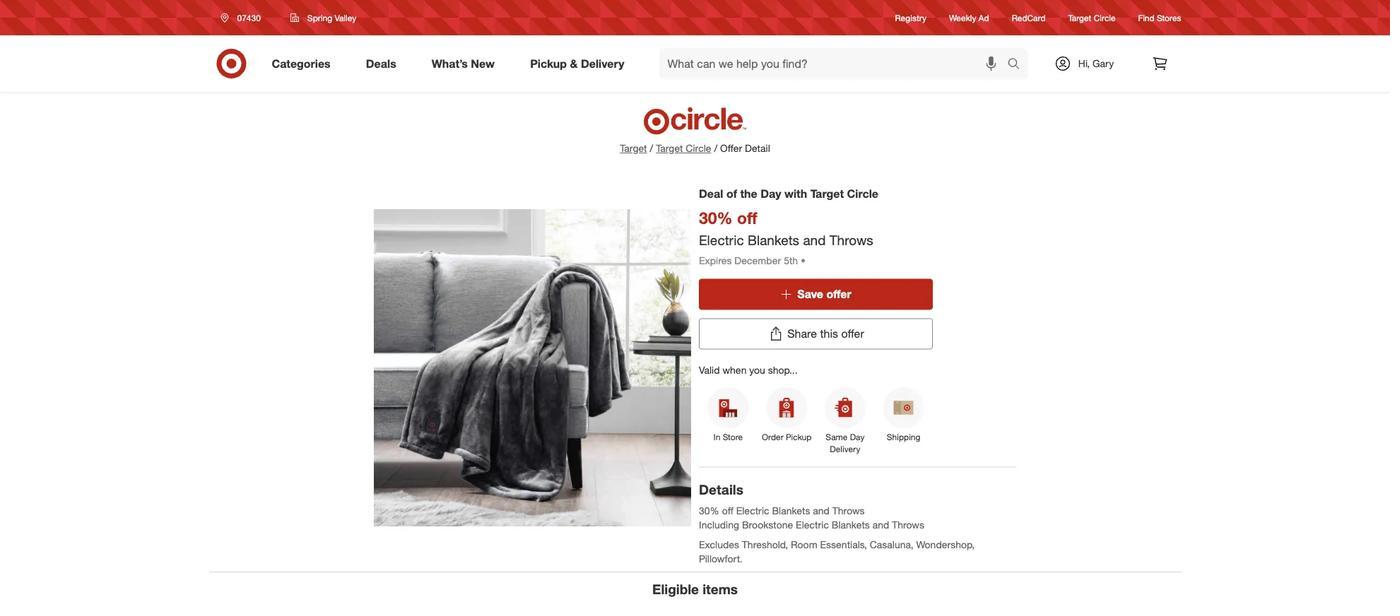 Task type: describe. For each thing, give the bounding box(es) containing it.
2 vertical spatial electric
[[796, 519, 829, 531]]

share
[[788, 327, 817, 341]]

categories
[[272, 57, 331, 70]]

ad
[[979, 12, 990, 23]]

when
[[723, 364, 747, 376]]

off inside details 30% off electric blankets and throws including brookstone electric blankets and throws
[[722, 505, 734, 517]]

valid when you shop...
[[699, 364, 798, 376]]

What can we help you find? suggestions appear below search field
[[659, 48, 1012, 79]]

order
[[762, 432, 784, 443]]

share this offer button
[[699, 319, 933, 350]]

find stores
[[1139, 12, 1182, 23]]

save offer button
[[699, 279, 933, 310]]

the
[[741, 187, 758, 200]]

save offer
[[798, 287, 852, 301]]

spring valley
[[308, 12, 357, 23]]

redcard
[[1012, 12, 1046, 23]]

casaluna,
[[870, 539, 914, 551]]

2 / from the left
[[715, 142, 718, 155]]

deals link
[[354, 48, 414, 79]]

share this offer
[[788, 327, 865, 341]]

what's
[[432, 57, 468, 70]]

including
[[699, 519, 740, 531]]

offer
[[721, 142, 743, 155]]

find
[[1139, 12, 1155, 23]]

eligible items
[[653, 581, 738, 598]]

gary
[[1093, 57, 1115, 70]]

off inside '30% off electric blankets and throws expires december 5th •'
[[738, 208, 758, 228]]

target right the with
[[811, 187, 844, 200]]

in
[[714, 432, 721, 443]]

expires
[[699, 254, 732, 267]]

delivery for &
[[581, 57, 625, 70]]

valid
[[699, 364, 720, 376]]

excludes
[[699, 539, 740, 551]]

1 vertical spatial and
[[813, 505, 830, 517]]

what's new
[[432, 57, 495, 70]]

30% off electric blankets and throws expires december 5th •
[[699, 208, 874, 267]]

2 vertical spatial and
[[873, 519, 890, 531]]

categories link
[[260, 48, 348, 79]]

same
[[826, 432, 848, 443]]

5th
[[784, 254, 798, 267]]

this
[[821, 327, 839, 341]]

in store
[[714, 432, 743, 443]]

what's new link
[[420, 48, 513, 79]]

1 / from the left
[[650, 142, 654, 155]]

target circle logo image
[[642, 106, 749, 136]]

pickup & delivery
[[530, 57, 625, 70]]

hi,
[[1079, 57, 1090, 70]]

30% inside details 30% off electric blankets and throws including brookstone electric blankets and throws
[[699, 505, 720, 517]]

2 vertical spatial throws
[[893, 519, 925, 531]]

detail
[[745, 142, 771, 155]]

target circle button
[[656, 141, 712, 156]]

excludes threshold, room essentials, casaluna, wondershop, pillowfort.
[[699, 539, 978, 565]]

0 horizontal spatial day
[[761, 187, 782, 200]]

deal of the day with target circle
[[699, 187, 879, 200]]

1 vertical spatial pickup
[[786, 432, 812, 443]]

registry
[[896, 12, 927, 23]]

and inside '30% off electric blankets and throws expires december 5th •'
[[804, 232, 826, 248]]

same day delivery
[[826, 432, 865, 455]]

2 horizontal spatial circle
[[1094, 12, 1116, 23]]



Task type: locate. For each thing, give the bounding box(es) containing it.
spring valley button
[[281, 5, 366, 30]]

1 30% from the top
[[699, 208, 733, 228]]

30% up including
[[699, 505, 720, 517]]

1 vertical spatial offer
[[842, 327, 865, 341]]

brookstone
[[742, 519, 794, 531]]

0 vertical spatial electric
[[699, 232, 744, 248]]

wondershop,
[[917, 539, 975, 551]]

pillowfort.
[[699, 553, 743, 565]]

search
[[1002, 58, 1036, 72]]

electric up room
[[796, 519, 829, 531]]

offer inside save offer button
[[827, 287, 852, 301]]

day inside same day delivery
[[850, 432, 865, 443]]

1 vertical spatial electric
[[737, 505, 770, 517]]

1 horizontal spatial pickup
[[786, 432, 812, 443]]

delivery right &
[[581, 57, 625, 70]]

december
[[735, 254, 782, 267]]

0 horizontal spatial /
[[650, 142, 654, 155]]

circle
[[1094, 12, 1116, 23], [686, 142, 712, 155], [847, 187, 879, 200]]

delivery for day
[[830, 444, 861, 455]]

target circle link
[[1069, 12, 1116, 24], [656, 141, 712, 156]]

1 vertical spatial target circle link
[[656, 141, 712, 156]]

1 vertical spatial off
[[722, 505, 734, 517]]

30% down deal
[[699, 208, 733, 228]]

weekly ad
[[950, 12, 990, 23]]

0 vertical spatial blankets
[[748, 232, 800, 248]]

30%
[[699, 208, 733, 228], [699, 505, 720, 517]]

2 vertical spatial circle
[[847, 187, 879, 200]]

redcard link
[[1012, 12, 1046, 24]]

room
[[791, 539, 818, 551]]

target
[[1069, 12, 1092, 23], [620, 142, 647, 155], [656, 142, 683, 155], [811, 187, 844, 200]]

shop...
[[768, 364, 798, 376]]

1 vertical spatial delivery
[[830, 444, 861, 455]]

•
[[801, 254, 806, 267]]

search button
[[1002, 48, 1036, 82]]

0 horizontal spatial off
[[722, 505, 734, 517]]

stores
[[1158, 12, 1182, 23]]

and up 'casaluna,'
[[873, 519, 890, 531]]

/ left offer
[[715, 142, 718, 155]]

0 vertical spatial target circle link
[[1069, 12, 1116, 24]]

throws inside '30% off electric blankets and throws expires december 5th •'
[[830, 232, 874, 248]]

you
[[750, 364, 766, 376]]

1 vertical spatial 30%
[[699, 505, 720, 517]]

0 horizontal spatial circle
[[686, 142, 712, 155]]

1 vertical spatial day
[[850, 432, 865, 443]]

target / target circle / offer detail
[[620, 142, 771, 155]]

1 vertical spatial throws
[[833, 505, 865, 517]]

blankets up december
[[748, 232, 800, 248]]

1 vertical spatial blankets
[[773, 505, 811, 517]]

details
[[699, 482, 744, 498]]

target circle link up "hi, gary"
[[1069, 12, 1116, 24]]

off
[[738, 208, 758, 228], [722, 505, 734, 517]]

and up room
[[813, 505, 830, 517]]

0 vertical spatial pickup
[[530, 57, 567, 70]]

/ right target link
[[650, 142, 654, 155]]

eligible
[[653, 581, 699, 598]]

0 horizontal spatial delivery
[[581, 57, 625, 70]]

offer
[[827, 287, 852, 301], [842, 327, 865, 341]]

essentials,
[[821, 539, 868, 551]]

target left 'target circle' button
[[620, 142, 647, 155]]

electric up brookstone
[[737, 505, 770, 517]]

target circle link down target circle logo
[[656, 141, 712, 156]]

throws up essentials,
[[833, 505, 865, 517]]

offer right save
[[827, 287, 852, 301]]

0 vertical spatial offer
[[827, 287, 852, 301]]

order pickup
[[762, 432, 812, 443]]

store
[[723, 432, 743, 443]]

0 vertical spatial day
[[761, 187, 782, 200]]

day right "the" at the top right
[[761, 187, 782, 200]]

weekly
[[950, 12, 977, 23]]

&
[[570, 57, 578, 70]]

0 vertical spatial circle
[[1094, 12, 1116, 23]]

target up hi,
[[1069, 12, 1092, 23]]

threshold,
[[742, 539, 789, 551]]

2 vertical spatial blankets
[[832, 519, 870, 531]]

blankets up essentials,
[[832, 519, 870, 531]]

delivery
[[581, 57, 625, 70], [830, 444, 861, 455]]

/
[[650, 142, 654, 155], [715, 142, 718, 155]]

offer inside share this offer button
[[842, 327, 865, 341]]

pickup & delivery link
[[518, 48, 642, 79]]

0 vertical spatial delivery
[[581, 57, 625, 70]]

throws up 'casaluna,'
[[893, 519, 925, 531]]

target link
[[620, 142, 647, 155]]

deal
[[699, 187, 724, 200]]

target circle
[[1069, 12, 1116, 23]]

day
[[761, 187, 782, 200], [850, 432, 865, 443]]

0 vertical spatial off
[[738, 208, 758, 228]]

spring
[[308, 12, 332, 23]]

weekly ad link
[[950, 12, 990, 24]]

off down "the" at the top right
[[738, 208, 758, 228]]

07430
[[237, 12, 261, 23]]

of
[[727, 187, 738, 200]]

blankets inside '30% off electric blankets and throws expires december 5th •'
[[748, 232, 800, 248]]

0 vertical spatial and
[[804, 232, 826, 248]]

1 horizontal spatial delivery
[[830, 444, 861, 455]]

throws up the save offer
[[830, 232, 874, 248]]

and up •
[[804, 232, 826, 248]]

electric up expires
[[699, 232, 744, 248]]

1 horizontal spatial day
[[850, 432, 865, 443]]

circle left find
[[1094, 12, 1116, 23]]

new
[[471, 57, 495, 70]]

target right target link
[[656, 142, 683, 155]]

1 vertical spatial circle
[[686, 142, 712, 155]]

details 30% off electric blankets and throws including brookstone electric blankets and throws
[[699, 482, 925, 531]]

electric inside '30% off electric blankets and throws expires december 5th •'
[[699, 232, 744, 248]]

1 horizontal spatial /
[[715, 142, 718, 155]]

30% inside '30% off electric blankets and throws expires december 5th •'
[[699, 208, 733, 228]]

1 horizontal spatial off
[[738, 208, 758, 228]]

2 30% from the top
[[699, 505, 720, 517]]

day right same
[[850, 432, 865, 443]]

0 vertical spatial throws
[[830, 232, 874, 248]]

0 horizontal spatial target circle link
[[656, 141, 712, 156]]

delivery down same
[[830, 444, 861, 455]]

blankets
[[748, 232, 800, 248], [773, 505, 811, 517], [832, 519, 870, 531]]

circle right the with
[[847, 187, 879, 200]]

1 horizontal spatial circle
[[847, 187, 879, 200]]

pickup right order
[[786, 432, 812, 443]]

0 vertical spatial 30%
[[699, 208, 733, 228]]

delivery inside same day delivery
[[830, 444, 861, 455]]

electric
[[699, 232, 744, 248], [737, 505, 770, 517], [796, 519, 829, 531]]

deals
[[366, 57, 397, 70]]

and
[[804, 232, 826, 248], [813, 505, 830, 517], [873, 519, 890, 531]]

off up including
[[722, 505, 734, 517]]

registry link
[[896, 12, 927, 24]]

valley
[[335, 12, 357, 23]]

blankets up brookstone
[[773, 505, 811, 517]]

pickup left &
[[530, 57, 567, 70]]

throws
[[830, 232, 874, 248], [833, 505, 865, 517], [893, 519, 925, 531]]

1 horizontal spatial target circle link
[[1069, 12, 1116, 24]]

find stores link
[[1139, 12, 1182, 24]]

save
[[798, 287, 824, 301]]

circle down target circle logo
[[686, 142, 712, 155]]

items
[[703, 581, 738, 598]]

0 horizontal spatial pickup
[[530, 57, 567, 70]]

shipping
[[887, 432, 921, 443]]

07430 button
[[212, 5, 276, 30]]

hi, gary
[[1079, 57, 1115, 70]]

offer right this
[[842, 327, 865, 341]]

with
[[785, 187, 808, 200]]

pickup
[[530, 57, 567, 70], [786, 432, 812, 443]]

delivery inside pickup & delivery link
[[581, 57, 625, 70]]



Task type: vqa. For each thing, say whether or not it's contained in the screenshot.
right Or
no



